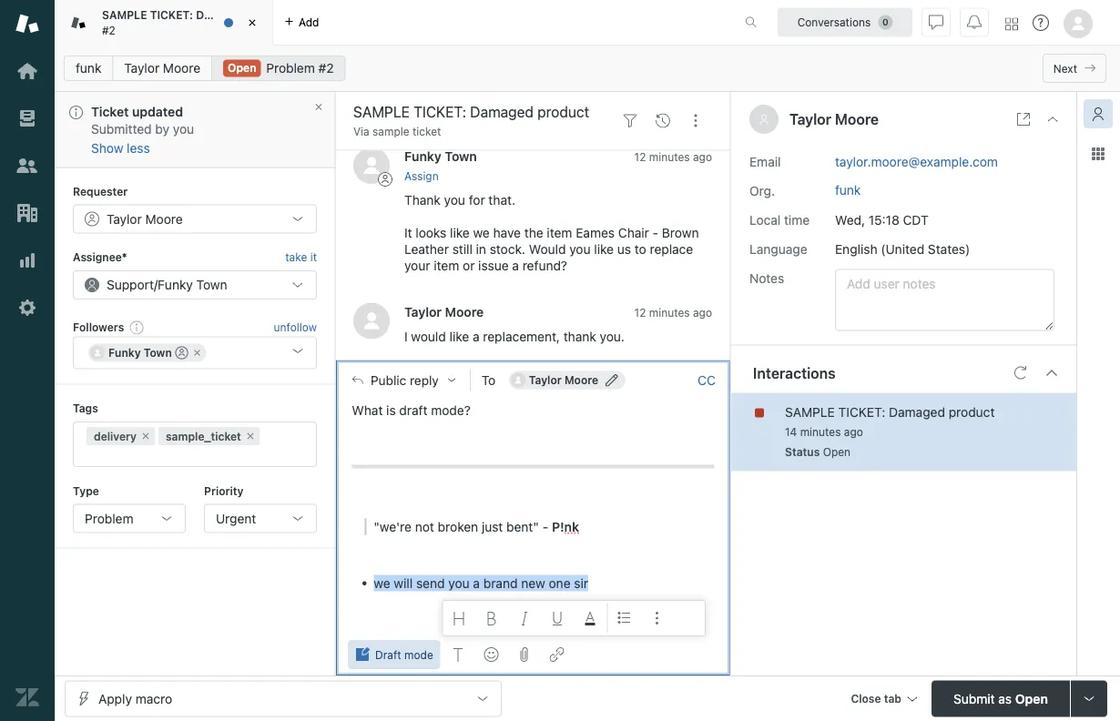 Task type: locate. For each thing, give the bounding box(es) containing it.
funk link up ticket
[[64, 56, 113, 81]]

0 vertical spatial ago
[[693, 151, 712, 164]]

0 horizontal spatial product
[[250, 9, 292, 21]]

thank
[[564, 330, 597, 345]]

product inside sample ticket: damaged product #2
[[250, 9, 292, 21]]

1 horizontal spatial funk link
[[836, 182, 861, 197]]

0 vertical spatial avatar image
[[354, 148, 390, 185]]

brand
[[484, 576, 518, 591]]

1 vertical spatial problem
[[85, 511, 134, 526]]

funk up wed,
[[836, 182, 861, 197]]

italic (cmd i) image
[[518, 611, 533, 626]]

1 horizontal spatial funk
[[836, 182, 861, 197]]

moore down sample ticket: damaged product #2
[[163, 61, 201, 76]]

is
[[386, 403, 396, 418]]

1 horizontal spatial funky
[[158, 278, 193, 293]]

org.
[[750, 183, 775, 198]]

12 for 12 minutes ago text box
[[635, 151, 646, 164]]

town inside funky town assign
[[445, 149, 477, 164]]

to
[[482, 373, 496, 388]]

product
[[250, 9, 292, 21], [949, 405, 995, 420]]

problem inside "secondary" element
[[266, 61, 315, 76]]

2 vertical spatial funky
[[108, 347, 141, 359]]

product inside sample ticket: damaged product 14 minutes ago status open
[[949, 405, 995, 420]]

like
[[450, 225, 470, 240], [594, 242, 614, 257], [450, 330, 469, 345]]

open down 14 minutes ago text box
[[823, 446, 851, 459]]

in
[[476, 242, 487, 257]]

1 vertical spatial we
[[374, 576, 391, 591]]

0 vertical spatial 12
[[635, 151, 646, 164]]

additional actions image
[[606, 150, 620, 165]]

remove image right user is an agent image
[[192, 348, 203, 359]]

taylor moore inside "secondary" element
[[124, 61, 201, 76]]

avatar image down via
[[354, 148, 390, 185]]

0 horizontal spatial item
[[434, 258, 459, 273]]

0 horizontal spatial we
[[374, 576, 391, 591]]

0 horizontal spatial damaged
[[196, 9, 247, 21]]

0 horizontal spatial ticket:
[[150, 9, 193, 21]]

town inside option
[[144, 347, 172, 359]]

1 12 from the top
[[635, 151, 646, 164]]

ticket: inside sample ticket: damaged product #2
[[150, 9, 193, 21]]

notifications image
[[968, 15, 982, 30]]

1 horizontal spatial damaged
[[889, 405, 946, 420]]

1 horizontal spatial -
[[653, 225, 659, 240]]

taylor.moore@example.com image
[[511, 373, 526, 388]]

button displays agent's chat status as invisible. image
[[929, 15, 944, 30]]

0 vertical spatial funky
[[405, 149, 442, 164]]

-
[[653, 225, 659, 240], [543, 519, 549, 534]]

ticket updated submitted by you show less
[[91, 104, 194, 155]]

1 horizontal spatial sample
[[785, 405, 835, 420]]

you inside ticket updated submitted by you show less
[[173, 122, 194, 137]]

taylor inside "secondary" element
[[124, 61, 160, 76]]

a down stock.
[[512, 258, 519, 273]]

funky inside option
[[108, 347, 141, 359]]

bold (cmd b) image
[[485, 611, 500, 626]]

reporting image
[[15, 249, 39, 272]]

- left p!nk
[[543, 519, 549, 534]]

1 vertical spatial 12 minutes ago
[[635, 306, 712, 319]]

2 horizontal spatial open
[[1016, 692, 1049, 707]]

12 for 12 minutes ago text field
[[635, 306, 646, 319]]

moore inside requester element
[[145, 212, 183, 227]]

followers element
[[73, 337, 317, 369]]

cc
[[698, 373, 716, 388]]

1 horizontal spatial we
[[473, 225, 490, 240]]

15:18
[[869, 212, 900, 227]]

12 minutes ago for 12 minutes ago text field
[[635, 306, 712, 319]]

1 vertical spatial avatar image
[[354, 303, 390, 340]]

1 vertical spatial 12
[[635, 306, 646, 319]]

#2
[[102, 24, 116, 36], [319, 61, 334, 76]]

sample
[[102, 9, 147, 21], [785, 405, 835, 420]]

funky town
[[108, 347, 172, 359]]

funky right 'funkytownclown1@gmail.com' "image"
[[108, 347, 141, 359]]

we up the in
[[473, 225, 490, 240]]

0 horizontal spatial funky
[[108, 347, 141, 359]]

0 horizontal spatial open
[[228, 62, 256, 74]]

0 vertical spatial product
[[250, 9, 292, 21]]

tab
[[55, 0, 292, 46]]

1 vertical spatial a
[[473, 330, 480, 345]]

ticket
[[413, 125, 441, 138]]

remove image right delivery
[[140, 431, 151, 442]]

2 horizontal spatial funky
[[405, 149, 442, 164]]

ticket: up 14 minutes ago text box
[[839, 405, 886, 420]]

you down eames
[[570, 242, 591, 257]]

like down eames
[[594, 242, 614, 257]]

mode?
[[431, 403, 471, 418]]

damaged inside sample ticket: damaged product 14 minutes ago status open
[[889, 405, 946, 420]]

funky town assign
[[405, 149, 477, 183]]

ago down ticket actions 'image'
[[693, 151, 712, 164]]

12 minutes ago down events icon
[[635, 151, 712, 164]]

1 horizontal spatial taylor moore link
[[405, 305, 484, 320]]

moore up would
[[445, 305, 484, 320]]

0 horizontal spatial problem
[[85, 511, 134, 526]]

1 horizontal spatial item
[[547, 225, 573, 240]]

funk link
[[64, 56, 113, 81], [836, 182, 861, 197]]

0 vertical spatial damaged
[[196, 9, 247, 21]]

minutes down events icon
[[649, 151, 690, 164]]

remove image
[[245, 431, 256, 442]]

time
[[784, 212, 810, 227]]

add link (cmd k) image
[[550, 648, 565, 662]]

damaged inside sample ticket: damaged product #2
[[196, 9, 247, 21]]

i
[[405, 330, 408, 345]]

taylor moore link up would
[[405, 305, 484, 320]]

1 horizontal spatial problem
[[266, 61, 315, 76]]

0 vertical spatial #2
[[102, 24, 116, 36]]

0 vertical spatial taylor moore link
[[112, 56, 212, 81]]

close image
[[243, 14, 261, 32]]

taylor moore
[[124, 61, 201, 76], [790, 111, 879, 128], [107, 212, 183, 227], [405, 305, 484, 320], [529, 374, 599, 387]]

chair
[[619, 225, 650, 240]]

replace
[[650, 242, 694, 257]]

funk for leftmost funk link
[[76, 61, 102, 76]]

alert containing ticket updated
[[55, 92, 335, 168]]

14 minutes ago text field
[[785, 426, 864, 439]]

1 vertical spatial open
[[823, 446, 851, 459]]

town up thank you for that.
[[445, 149, 477, 164]]

12 right additional actions "icon"
[[635, 151, 646, 164]]

you
[[173, 122, 194, 137], [444, 193, 466, 208], [570, 242, 591, 257], [449, 576, 470, 591]]

assignee*
[[73, 251, 127, 264]]

support / funky town
[[107, 278, 227, 293]]

12
[[635, 151, 646, 164], [635, 306, 646, 319]]

0 horizontal spatial remove image
[[140, 431, 151, 442]]

1 vertical spatial like
[[594, 242, 614, 257]]

p!nk
[[552, 519, 580, 534]]

zendesk image
[[15, 686, 39, 710]]

like right would
[[450, 330, 469, 345]]

1 vertical spatial sample
[[785, 405, 835, 420]]

sample inside sample ticket: damaged product 14 minutes ago status open
[[785, 405, 835, 420]]

insert emojis image
[[484, 648, 499, 662]]

via sample ticket
[[354, 125, 441, 138]]

minutes down replace
[[649, 306, 690, 319]]

that.
[[489, 193, 516, 208]]

you right by
[[173, 122, 194, 137]]

0 vertical spatial -
[[653, 225, 659, 240]]

a left replacement,
[[473, 330, 480, 345]]

we inside conversationlabel "log"
[[473, 225, 490, 240]]

by
[[155, 122, 170, 137]]

funky
[[405, 149, 442, 164], [158, 278, 193, 293], [108, 347, 141, 359]]

1 vertical spatial remove image
[[140, 431, 151, 442]]

minutes for 12 minutes ago text field
[[649, 306, 690, 319]]

product for sample ticket: damaged product 14 minutes ago status open
[[949, 405, 995, 420]]

funk for the rightmost funk link
[[836, 182, 861, 197]]

12 minutes ago down replace
[[635, 306, 712, 319]]

issue
[[479, 258, 509, 273]]

- right chair
[[653, 225, 659, 240]]

item inside eames chair - brown leather still in stock. would you like us to replace your item or issue a refund?
[[434, 258, 459, 273]]

0 vertical spatial problem
[[266, 61, 315, 76]]

0 vertical spatial we
[[473, 225, 490, 240]]

you right send
[[449, 576, 470, 591]]

1 vertical spatial minutes
[[649, 306, 690, 319]]

(united
[[881, 241, 925, 257]]

1 vertical spatial -
[[543, 519, 549, 534]]

we left will
[[374, 576, 391, 591]]

have
[[493, 225, 521, 240]]

next button
[[1043, 54, 1107, 83]]

0 vertical spatial funk
[[76, 61, 102, 76]]

0 horizontal spatial town
[[144, 347, 172, 359]]

2 vertical spatial minutes
[[801, 426, 841, 439]]

1 vertical spatial ago
[[693, 306, 712, 319]]

funky up assign
[[405, 149, 442, 164]]

#2 right zendesk support "icon"
[[102, 24, 116, 36]]

1 vertical spatial ticket:
[[839, 405, 886, 420]]

1 vertical spatial funk link
[[836, 182, 861, 197]]

town right /
[[196, 278, 227, 293]]

we
[[473, 225, 490, 240], [374, 576, 391, 591]]

avatar image left i
[[354, 303, 390, 340]]

will
[[394, 576, 413, 591]]

1 vertical spatial #2
[[319, 61, 334, 76]]

taylor moore inside requester element
[[107, 212, 183, 227]]

1 vertical spatial funk
[[836, 182, 861, 197]]

close image
[[1046, 112, 1061, 127]]

sample_ticket
[[166, 430, 241, 443]]

1 vertical spatial funky
[[158, 278, 193, 293]]

2 vertical spatial like
[[450, 330, 469, 345]]

moore up support / funky town
[[145, 212, 183, 227]]

underline (cmd u) image
[[551, 611, 566, 626]]

problem down add popup button
[[266, 61, 315, 76]]

0 vertical spatial minutes
[[649, 151, 690, 164]]

like up still
[[450, 225, 470, 240]]

Add user notes text field
[[836, 269, 1055, 331]]

2 12 from the top
[[635, 306, 646, 319]]

taylor moore link inside "secondary" element
[[112, 56, 212, 81]]

minutes for 12 minutes ago text box
[[649, 151, 690, 164]]

town
[[445, 149, 477, 164], [196, 278, 227, 293], [144, 347, 172, 359]]

a left brand
[[473, 576, 480, 591]]

draft mode
[[375, 649, 433, 661]]

funk inside "secondary" element
[[76, 61, 102, 76]]

funk link up wed,
[[836, 182, 861, 197]]

2 vertical spatial ago
[[844, 426, 864, 439]]

Public reply composer Draft mode text field
[[344, 399, 723, 592]]

1 horizontal spatial town
[[196, 278, 227, 293]]

0 horizontal spatial funk
[[76, 61, 102, 76]]

urgent button
[[204, 504, 317, 533]]

alert
[[55, 92, 335, 168]]

views image
[[15, 107, 39, 130]]

1 12 minutes ago from the top
[[635, 151, 712, 164]]

problem for problem
[[85, 511, 134, 526]]

funk up ticket
[[76, 61, 102, 76]]

2 vertical spatial open
[[1016, 692, 1049, 707]]

0 horizontal spatial sample
[[102, 9, 147, 21]]

2 vertical spatial town
[[144, 347, 172, 359]]

0 vertical spatial funk link
[[64, 56, 113, 81]]

customer context image
[[1092, 107, 1106, 121]]

view more details image
[[1017, 112, 1031, 127]]

ago right 14 at the bottom right of the page
[[844, 426, 864, 439]]

taylor
[[124, 61, 160, 76], [790, 111, 832, 128], [107, 212, 142, 227], [405, 305, 442, 320], [529, 374, 562, 387]]

sample for sample ticket: damaged product #2
[[102, 9, 147, 21]]

the
[[525, 225, 544, 240]]

12 minutes ago
[[635, 151, 712, 164], [635, 306, 712, 319]]

email
[[750, 154, 781, 169]]

remove image
[[192, 348, 203, 359], [140, 431, 151, 442]]

0 vertical spatial sample
[[102, 9, 147, 21]]

0 horizontal spatial taylor moore link
[[112, 56, 212, 81]]

user image
[[759, 114, 770, 125], [761, 115, 768, 124]]

funky right support
[[158, 278, 193, 293]]

12 down to
[[635, 306, 646, 319]]

ticket:
[[150, 9, 193, 21], [839, 405, 886, 420]]

avatar image
[[354, 148, 390, 185], [354, 303, 390, 340]]

submitted
[[91, 122, 152, 137]]

apps image
[[1092, 147, 1106, 161]]

0 vertical spatial town
[[445, 149, 477, 164]]

#2 up close ticket collision notification image
[[319, 61, 334, 76]]

0 vertical spatial remove image
[[192, 348, 203, 359]]

replacement,
[[483, 330, 560, 345]]

damaged for sample ticket: damaged product 14 minutes ago status open
[[889, 405, 946, 420]]

/
[[154, 278, 158, 293]]

ticket: left close icon
[[150, 9, 193, 21]]

2 horizontal spatial town
[[445, 149, 477, 164]]

a inside eames chair - brown leather still in stock. would you like us to replace your item or issue a refund?
[[512, 258, 519, 273]]

1 vertical spatial town
[[196, 278, 227, 293]]

problem
[[266, 61, 315, 76], [85, 511, 134, 526]]

town left user is an agent image
[[144, 347, 172, 359]]

funky inside funky town assign
[[405, 149, 442, 164]]

ago up cc
[[693, 306, 712, 319]]

as
[[999, 692, 1012, 707]]

taylor inside conversationlabel "log"
[[405, 305, 442, 320]]

item up would
[[547, 225, 573, 240]]

sample
[[373, 125, 410, 138]]

submit
[[954, 692, 995, 707]]

1 vertical spatial damaged
[[889, 405, 946, 420]]

1 vertical spatial product
[[949, 405, 995, 420]]

#2 inside "secondary" element
[[319, 61, 334, 76]]

0 horizontal spatial #2
[[102, 24, 116, 36]]

problem #2
[[266, 61, 334, 76]]

funk
[[76, 61, 102, 76], [836, 182, 861, 197]]

ticket: inside sample ticket: damaged product 14 minutes ago status open
[[839, 405, 886, 420]]

assignee* element
[[73, 271, 317, 300]]

problem inside popup button
[[85, 511, 134, 526]]

open right as
[[1016, 692, 1049, 707]]

main element
[[0, 0, 55, 722]]

1 horizontal spatial ticket:
[[839, 405, 886, 420]]

1 vertical spatial item
[[434, 258, 459, 273]]

1 horizontal spatial open
[[823, 446, 851, 459]]

problem for problem #2
[[266, 61, 315, 76]]

broken
[[438, 519, 479, 534]]

what is draft mode?
[[352, 403, 471, 418]]

0 vertical spatial a
[[512, 258, 519, 273]]

unfollow button
[[274, 319, 317, 336]]

minutes up status
[[801, 426, 841, 439]]

0 vertical spatial ticket:
[[150, 9, 193, 21]]

2 vertical spatial a
[[473, 576, 480, 591]]

apply
[[98, 692, 132, 707]]

0 horizontal spatial -
[[543, 519, 549, 534]]

0 vertical spatial open
[[228, 62, 256, 74]]

stock.
[[490, 242, 526, 257]]

open down close icon
[[228, 62, 256, 74]]

sample inside sample ticket: damaged product #2
[[102, 9, 147, 21]]

2 avatar image from the top
[[354, 303, 390, 340]]

ticket: for sample ticket: damaged product #2
[[150, 9, 193, 21]]

problem down type
[[85, 511, 134, 526]]

minutes
[[649, 151, 690, 164], [649, 306, 690, 319], [801, 426, 841, 439]]

2 12 minutes ago from the top
[[635, 306, 712, 319]]

a
[[512, 258, 519, 273], [473, 330, 480, 345], [473, 576, 480, 591]]

taylor moore link up updated
[[112, 56, 212, 81]]

displays possible ticket submission types image
[[1082, 692, 1097, 707]]

organizations image
[[15, 201, 39, 225]]

item left or
[[434, 258, 459, 273]]

"we're
[[374, 519, 412, 534]]

1 horizontal spatial product
[[949, 405, 995, 420]]

1 horizontal spatial remove image
[[192, 348, 203, 359]]

1 vertical spatial taylor moore link
[[405, 305, 484, 320]]

moore left edit user image
[[565, 374, 599, 387]]

1 horizontal spatial #2
[[319, 61, 334, 76]]

0 vertical spatial like
[[450, 225, 470, 240]]

0 vertical spatial 12 minutes ago
[[635, 151, 712, 164]]

close
[[851, 693, 882, 706]]

just
[[482, 519, 503, 534]]

you left for
[[444, 193, 466, 208]]



Task type: vqa. For each thing, say whether or not it's contained in the screenshot.
#14 to the bottom
no



Task type: describe. For each thing, give the bounding box(es) containing it.
close ticket collision notification image
[[313, 102, 324, 113]]

14
[[785, 426, 797, 439]]

Subject field
[[350, 101, 610, 123]]

funky inside assignee* element
[[158, 278, 193, 293]]

damaged for sample ticket: damaged product #2
[[196, 9, 247, 21]]

add attachment image
[[517, 648, 532, 662]]

what
[[352, 403, 383, 418]]

problem button
[[73, 504, 186, 533]]

public
[[371, 373, 407, 388]]

close tab
[[851, 693, 902, 706]]

sir
[[574, 576, 589, 591]]

product for sample ticket: damaged product #2
[[250, 9, 292, 21]]

wed, 15:18 cdt
[[836, 212, 929, 227]]

sample ticket: damaged product 14 minutes ago status open
[[785, 405, 995, 459]]

cc button
[[698, 372, 716, 389]]

like for replacement,
[[450, 330, 469, 345]]

it
[[310, 251, 317, 264]]

funky for funky town assign
[[405, 149, 442, 164]]

open inside "secondary" element
[[228, 62, 256, 74]]

0 horizontal spatial funk link
[[64, 56, 113, 81]]

#2 inside sample ticket: damaged product #2
[[102, 24, 116, 36]]

ticket: for sample ticket: damaged product 14 minutes ago status open
[[839, 405, 886, 420]]

would
[[411, 330, 446, 345]]

conversations
[[798, 16, 871, 29]]

not
[[415, 519, 435, 534]]

funky town option
[[88, 344, 207, 362]]

we inside public reply composer draft mode text field
[[374, 576, 391, 591]]

taylor inside requester element
[[107, 212, 142, 227]]

urgent
[[216, 511, 256, 526]]

bent"
[[507, 519, 539, 534]]

status
[[785, 446, 820, 459]]

english (united states)
[[836, 241, 971, 257]]

ticket
[[91, 104, 129, 119]]

ago for 12 minutes ago text field
[[693, 306, 712, 319]]

looks
[[416, 225, 447, 240]]

notes
[[750, 271, 785, 286]]

you inside public reply composer draft mode text field
[[449, 576, 470, 591]]

- inside public reply composer draft mode text field
[[543, 519, 549, 534]]

local time
[[750, 212, 810, 227]]

draft mode button
[[348, 641, 441, 670]]

eames
[[576, 225, 615, 240]]

less
[[127, 140, 150, 155]]

close tab button
[[843, 681, 925, 720]]

brown
[[662, 225, 699, 240]]

town inside assignee* element
[[196, 278, 227, 293]]

get started image
[[15, 59, 39, 83]]

taylor moore link inside conversationlabel "log"
[[405, 305, 484, 320]]

eames chair - brown leather still in stock. would you like us to replace your item or issue a refund?
[[405, 225, 699, 273]]

moore inside "secondary" element
[[163, 61, 201, 76]]

town for funky town assign
[[445, 149, 477, 164]]

assign button
[[405, 168, 439, 185]]

like for have
[[450, 225, 470, 240]]

language
[[750, 241, 808, 257]]

ago for 12 minutes ago text box
[[693, 151, 712, 164]]

edit user image
[[606, 374, 619, 387]]

tags
[[73, 402, 98, 415]]

town for funky town
[[144, 347, 172, 359]]

moore inside conversationlabel "log"
[[445, 305, 484, 320]]

cdt
[[903, 212, 929, 227]]

one
[[549, 576, 571, 591]]

your
[[405, 258, 431, 273]]

info on adding followers image
[[130, 320, 144, 335]]

user is an agent image
[[176, 347, 188, 359]]

12 minutes ago text field
[[635, 306, 712, 319]]

hide composer image
[[526, 353, 540, 368]]

secondary element
[[55, 50, 1121, 87]]

events image
[[656, 114, 671, 128]]

delivery
[[94, 430, 137, 443]]

interactions
[[753, 365, 836, 382]]

thank
[[405, 193, 441, 208]]

requester
[[73, 185, 128, 198]]

zendesk products image
[[1006, 18, 1019, 31]]

next
[[1054, 62, 1078, 75]]

show less button
[[91, 140, 150, 156]]

1 avatar image from the top
[[354, 148, 390, 185]]

you inside eames chair - brown leather still in stock. would you like us to replace your item or issue a refund?
[[570, 242, 591, 257]]

apply macro
[[98, 692, 172, 707]]

thank you for that.
[[405, 193, 516, 208]]

it
[[405, 225, 412, 240]]

zendesk support image
[[15, 12, 39, 36]]

type
[[73, 485, 99, 497]]

tabs tab list
[[55, 0, 726, 46]]

via
[[354, 125, 370, 138]]

us
[[618, 242, 631, 257]]

like inside eames chair - brown leather still in stock. would you like us to replace your item or issue a refund?
[[594, 242, 614, 257]]

send
[[416, 576, 445, 591]]

sample for sample ticket: damaged product 14 minutes ago status open
[[785, 405, 835, 420]]

you.
[[600, 330, 625, 345]]

macro
[[135, 692, 172, 707]]

requester element
[[73, 205, 317, 234]]

local
[[750, 212, 781, 227]]

get help image
[[1033, 15, 1050, 31]]

unfollow
[[274, 321, 317, 334]]

taylor moore inside conversationlabel "log"
[[405, 305, 484, 320]]

filter image
[[623, 114, 638, 128]]

would
[[529, 242, 566, 257]]

a inside text field
[[473, 576, 480, 591]]

tab
[[884, 693, 902, 706]]

we will send you a brand new one sir
[[374, 576, 589, 591]]

assign
[[405, 170, 439, 183]]

followers
[[73, 321, 124, 334]]

funky town link
[[405, 149, 477, 164]]

minutes inside sample ticket: damaged product 14 minutes ago status open
[[801, 426, 841, 439]]

funkytownclown1@gmail.com image
[[90, 346, 105, 360]]

open inside sample ticket: damaged product 14 minutes ago status open
[[823, 446, 851, 459]]

take
[[285, 251, 307, 264]]

public reply button
[[336, 361, 470, 399]]

tab containing sample ticket: damaged product
[[55, 0, 292, 46]]

12 minutes ago for 12 minutes ago text box
[[635, 151, 712, 164]]

add
[[299, 16, 319, 29]]

moore up taylor.moore@example.com
[[835, 111, 879, 128]]

format text image
[[452, 648, 466, 662]]

funky for funky town
[[108, 347, 141, 359]]

priority
[[204, 485, 244, 497]]

bulleted list (cmd shift 8) image
[[618, 611, 632, 626]]

show
[[91, 140, 123, 155]]

- inside eames chair - brown leather still in stock. would you like us to replace your item or issue a refund?
[[653, 225, 659, 240]]

ago inside sample ticket: damaged product 14 minutes ago status open
[[844, 426, 864, 439]]

0 vertical spatial item
[[547, 225, 573, 240]]

conversationlabel log
[[335, 134, 731, 360]]

ticket actions image
[[689, 114, 703, 128]]

to
[[635, 242, 647, 257]]

refund?
[[523, 258, 568, 273]]

support
[[107, 278, 154, 293]]

headings image
[[453, 611, 467, 626]]

draft
[[375, 649, 401, 661]]

mode
[[405, 649, 433, 661]]

submit as open
[[954, 692, 1049, 707]]

admin image
[[15, 296, 39, 320]]

remove image inside funky town option
[[192, 348, 203, 359]]

draft
[[399, 403, 428, 418]]

still
[[453, 242, 473, 257]]

customers image
[[15, 154, 39, 178]]

or
[[463, 258, 475, 273]]

i would like a replacement, thank you.
[[405, 330, 625, 345]]

12 minutes ago text field
[[635, 151, 712, 164]]



